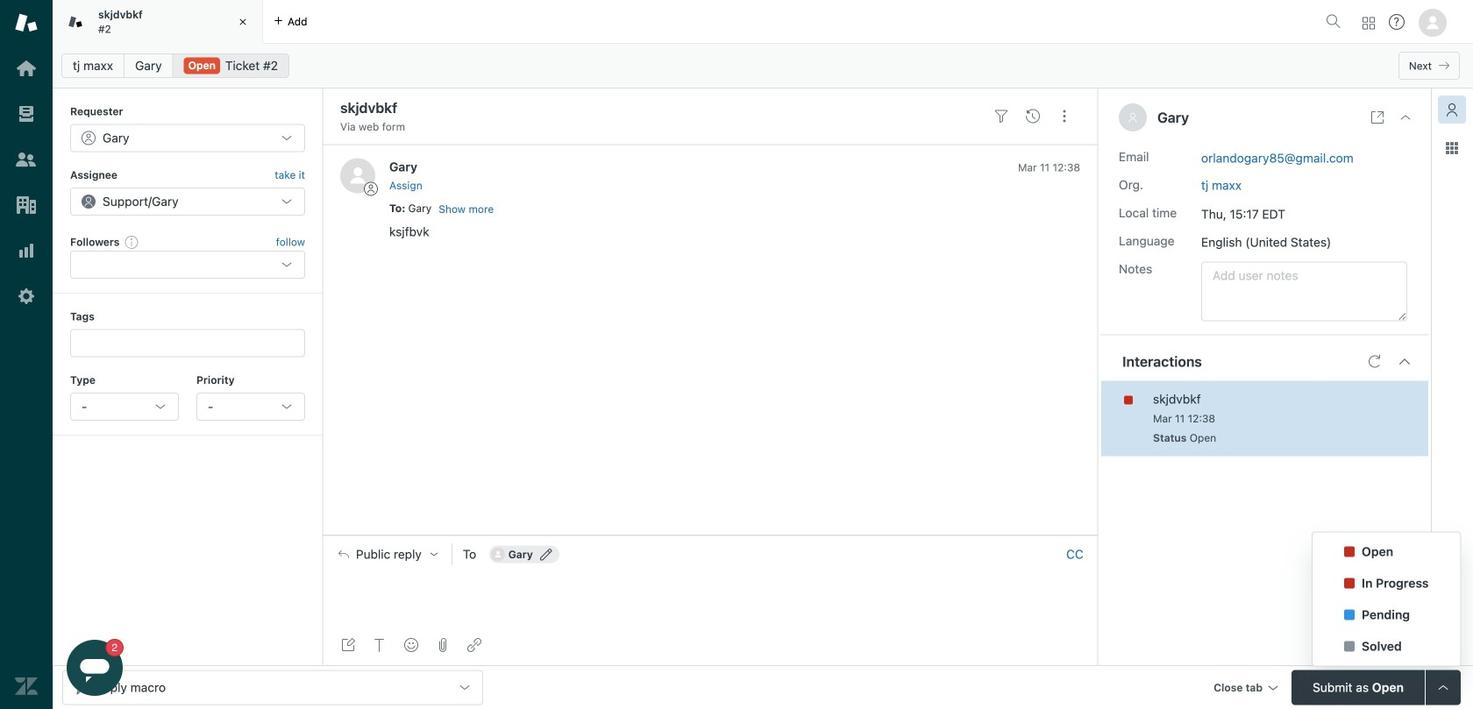 Task type: describe. For each thing, give the bounding box(es) containing it.
draft mode image
[[341, 639, 355, 653]]

Subject field
[[337, 97, 983, 118]]

add attachment image
[[436, 639, 450, 653]]

apps image
[[1446, 141, 1460, 155]]

add link (cmd k) image
[[468, 639, 482, 653]]

admin image
[[15, 285, 38, 308]]

filter image
[[995, 109, 1009, 123]]

zendesk image
[[15, 675, 38, 698]]

user image
[[1128, 112, 1139, 123]]

tabs tab list
[[53, 0, 1319, 44]]

hide composer image
[[704, 528, 718, 542]]

events image
[[1026, 109, 1040, 123]]

0 vertical spatial mar 11 12:38 text field
[[1018, 161, 1081, 174]]

zendesk support image
[[15, 11, 38, 34]]

Add user notes text field
[[1202, 262, 1408, 322]]

main element
[[0, 0, 53, 710]]

user image
[[1130, 113, 1137, 122]]



Task type: vqa. For each thing, say whether or not it's contained in the screenshot.
left MAR 11 12:38 text field
yes



Task type: locate. For each thing, give the bounding box(es) containing it.
close image
[[1399, 111, 1413, 125]]

1 horizontal spatial mar 11 12:38 text field
[[1154, 413, 1216, 425]]

reporting image
[[15, 239, 38, 262]]

insert emojis image
[[404, 639, 418, 653]]

get help image
[[1390, 14, 1405, 30]]

customer context image
[[1446, 103, 1460, 117]]

orlandogary85@gmail.com image
[[491, 548, 505, 562]]

tab
[[53, 0, 263, 44]]

view more details image
[[1371, 111, 1385, 125]]

1 vertical spatial mar 11 12:38 text field
[[1154, 413, 1216, 425]]

get started image
[[15, 57, 38, 80]]

format text image
[[373, 639, 387, 653]]

displays possible ticket submission types image
[[1437, 681, 1451, 695]]

edit user image
[[540, 549, 552, 561]]

organizations image
[[15, 194, 38, 217]]

ticket actions image
[[1058, 109, 1072, 123]]

avatar image
[[340, 158, 375, 193]]

customers image
[[15, 148, 38, 171]]

Mar 11 12:38 text field
[[1018, 161, 1081, 174], [1154, 413, 1216, 425]]

secondary element
[[53, 48, 1474, 83]]

0 horizontal spatial mar 11 12:38 text field
[[1018, 161, 1081, 174]]

info on adding followers image
[[125, 235, 139, 249]]

close image
[[234, 13, 252, 31]]

zendesk products image
[[1363, 17, 1376, 29]]

views image
[[15, 103, 38, 125]]



